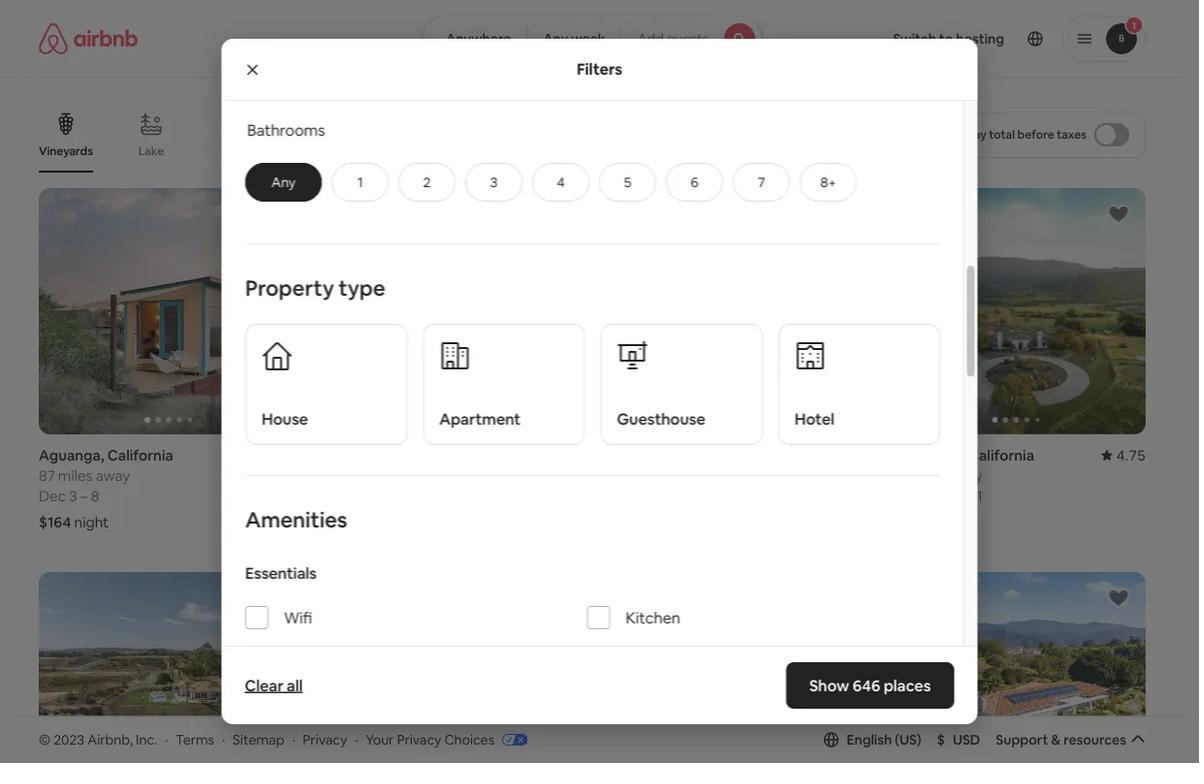 Task type: vqa. For each thing, say whether or not it's contained in the screenshot.
home
no



Task type: locate. For each thing, give the bounding box(es) containing it.
show left map
[[548, 646, 583, 663]]

© 2023 airbnb, inc. ·
[[39, 731, 168, 748]]

malibu, for 40
[[322, 446, 370, 465]]

3
[[490, 173, 498, 191], [69, 487, 77, 506]]

anywhere button
[[422, 16, 528, 62]]

any button
[[245, 163, 322, 202]]

aguanga, california 87 miles away dec 3 – 8 $164 night
[[39, 446, 173, 532]]

lake
[[138, 144, 164, 159]]

0 vertical spatial 3
[[490, 173, 498, 191]]

guesthouse
[[617, 409, 705, 429]]

0 horizontal spatial 3
[[69, 487, 77, 506]]

3 right 2 button
[[490, 173, 498, 191]]

show inside button
[[548, 646, 583, 663]]

property
[[245, 274, 334, 301]]

1 horizontal spatial privacy
[[397, 731, 442, 748]]

any week
[[543, 30, 606, 48]]

2 – from the left
[[937, 487, 944, 506]]

1 malibu, from the left
[[322, 446, 370, 465]]

show 646 places
[[810, 676, 932, 696]]

malibu, inside malibu, california 36 miles away
[[604, 446, 653, 465]]

guesthouse button
[[600, 324, 763, 445]]

1
[[357, 173, 363, 191], [977, 487, 983, 506]]

add to wishlist: santa ynez, california image
[[1108, 203, 1131, 226]]

· left privacy link
[[292, 731, 295, 748]]

away right the 40
[[380, 466, 414, 485]]

0 horizontal spatial any
[[271, 173, 295, 191]]

5 button
[[599, 163, 656, 202]]

terms
[[176, 731, 214, 748]]

1 dec from the left
[[39, 487, 66, 506]]

miles for 40
[[342, 466, 377, 485]]

night down 8
[[74, 513, 109, 532]]

4 miles from the left
[[911, 466, 946, 485]]

3 inside aguanga, california 87 miles away dec 3 – 8 $164 night
[[69, 487, 77, 506]]

0 horizontal spatial night
[[74, 513, 109, 532]]

california for malibu, california 40 miles away
[[373, 446, 439, 465]]

california inside aguanga, california 87 miles away dec 3 – 8 $164 night
[[107, 446, 173, 465]]

1 horizontal spatial malibu,
[[604, 446, 653, 465]]

california for malibu, california 36 miles away
[[656, 446, 722, 465]]

2 · from the left
[[222, 731, 225, 748]]

santa
[[887, 446, 926, 465]]

any down bathrooms
[[271, 173, 295, 191]]

1 away from the left
[[96, 466, 130, 485]]

1 left 2
[[357, 173, 363, 191]]

nov
[[887, 487, 914, 506]]

8+ button
[[800, 163, 857, 202]]

2 button
[[398, 163, 455, 202]]

map
[[586, 646, 614, 663]]

2 dec from the left
[[947, 487, 974, 506]]

miles right the 40
[[342, 466, 377, 485]]

malibu, for 36
[[604, 446, 653, 465]]

1 button
[[331, 163, 389, 202]]

1 horizontal spatial –
[[937, 487, 944, 506]]

all
[[287, 676, 303, 696]]

3 away from the left
[[662, 466, 696, 485]]

show map
[[548, 646, 614, 663]]

apartment
[[439, 409, 521, 429]]

– inside aguanga, california 87 miles away dec 3 – 8 $164 night
[[80, 487, 88, 506]]

away down guesthouse
[[662, 466, 696, 485]]

house button
[[245, 324, 407, 445]]

3 left 8
[[69, 487, 77, 506]]

0 horizontal spatial privacy
[[303, 731, 348, 748]]

aguanga,
[[39, 446, 104, 465]]

1 horizontal spatial any
[[543, 30, 569, 48]]

away inside malibu, california 40 miles away
[[380, 466, 414, 485]]

miles
[[58, 466, 93, 485], [342, 466, 377, 485], [624, 466, 659, 485], [911, 466, 946, 485]]

away inside aguanga, california 87 miles away dec 3 – 8 $164 night
[[96, 466, 130, 485]]

any for any
[[271, 173, 295, 191]]

·
[[165, 731, 168, 748], [222, 731, 225, 748], [292, 731, 295, 748], [355, 731, 358, 748]]

2 night from the left
[[936, 513, 970, 532]]

privacy
[[303, 731, 348, 748], [397, 731, 442, 748]]

miles for 36
[[624, 466, 659, 485]]

– left 8
[[80, 487, 88, 506]]

add guests button
[[621, 16, 763, 62]]

1 · from the left
[[165, 731, 168, 748]]

malibu, california 36 miles away
[[604, 446, 722, 485]]

malibu, inside malibu, california 40 miles away
[[322, 446, 370, 465]]

group
[[39, 97, 833, 173], [39, 188, 298, 435], [322, 188, 581, 435], [604, 188, 864, 435], [887, 188, 1147, 435], [39, 572, 298, 763], [322, 572, 581, 763], [604, 572, 864, 763], [887, 572, 1147, 763]]

display total before taxes
[[947, 127, 1087, 142]]

6
[[691, 173, 699, 191]]

any left week at top
[[543, 30, 569, 48]]

miles inside malibu, california 40 miles away
[[342, 466, 377, 485]]

1 vertical spatial 3
[[69, 487, 77, 506]]

wifi
[[284, 608, 312, 628]]

malibu, up the 40
[[322, 446, 370, 465]]

any
[[543, 30, 569, 48], [271, 173, 295, 191]]

ynez,
[[929, 446, 966, 465]]

0 vertical spatial any
[[543, 30, 569, 48]]

any inside search box
[[543, 30, 569, 48]]

2 malibu, from the left
[[604, 446, 653, 465]]

add to wishlist: fallbrook, california image
[[1108, 587, 1131, 610]]

1 vertical spatial any
[[271, 173, 295, 191]]

8+
[[820, 173, 836, 191]]

1 horizontal spatial 3
[[490, 173, 498, 191]]

0 horizontal spatial –
[[80, 487, 88, 506]]

miles inside malibu, california 36 miles away
[[624, 466, 659, 485]]

dec down 87
[[39, 487, 66, 506]]

miles inside aguanga, california 87 miles away dec 3 – 8 $164 night
[[58, 466, 93, 485]]

malibu, up "36" on the right of page
[[604, 446, 653, 465]]

0 horizontal spatial show
[[548, 646, 583, 663]]

4 away from the left
[[949, 466, 983, 485]]

$
[[938, 731, 946, 749]]

2 miles from the left
[[342, 466, 377, 485]]

None search field
[[422, 16, 763, 62]]

1 horizontal spatial 1
[[977, 487, 983, 506]]

california inside malibu, california 40 miles away
[[373, 446, 439, 465]]

night
[[74, 513, 109, 532], [936, 513, 970, 532]]

away for malibu, california 40 miles away
[[380, 466, 414, 485]]

0 horizontal spatial 1
[[357, 173, 363, 191]]

privacy right the your
[[397, 731, 442, 748]]

– inside santa ynez, california 110 miles away nov 26 – dec 1 night
[[937, 487, 944, 506]]

3 inside 3 'button'
[[490, 173, 498, 191]]

1 inside santa ynez, california 110 miles away nov 26 – dec 1 night
[[977, 487, 983, 506]]

miles for 87
[[58, 466, 93, 485]]

8+ element
[[820, 173, 836, 191]]

5
[[624, 173, 631, 191]]

6 button
[[666, 163, 723, 202]]

support & resources button
[[997, 731, 1147, 749]]

1 horizontal spatial night
[[936, 513, 970, 532]]

4 california from the left
[[969, 446, 1035, 465]]

5.0
[[560, 446, 581, 465]]

night down ynez,
[[936, 513, 970, 532]]

0 vertical spatial 1
[[357, 173, 363, 191]]

3 california from the left
[[656, 446, 722, 465]]

· right terms
[[222, 731, 225, 748]]

guests
[[667, 30, 709, 48]]

night inside aguanga, california 87 miles away dec 3 – 8 $164 night
[[74, 513, 109, 532]]

any inside filters dialog
[[271, 173, 295, 191]]

california inside santa ynez, california 110 miles away nov 26 – dec 1 night
[[969, 446, 1035, 465]]

1 vertical spatial 1
[[977, 487, 983, 506]]

california for aguanga, california 87 miles away dec 3 – 8 $164 night
[[107, 446, 173, 465]]

miles down the "aguanga,"
[[58, 466, 93, 485]]

0 horizontal spatial dec
[[39, 487, 66, 506]]

type
[[338, 274, 385, 301]]

1 night from the left
[[74, 513, 109, 532]]

1 right 26
[[977, 487, 983, 506]]

malibu,
[[322, 446, 370, 465], [604, 446, 653, 465]]

privacy left the your
[[303, 731, 348, 748]]

0 horizontal spatial malibu,
[[322, 446, 370, 465]]

show inside filters dialog
[[810, 676, 850, 696]]

away down ynez,
[[949, 466, 983, 485]]

house
[[261, 409, 308, 429]]

dec right 26
[[947, 487, 974, 506]]

1 miles from the left
[[58, 466, 93, 485]]

sitemap
[[233, 731, 285, 748]]

2 california from the left
[[373, 446, 439, 465]]

(us)
[[895, 731, 922, 749]]

california inside malibu, california 36 miles away
[[656, 446, 722, 465]]

· left the your
[[355, 731, 358, 748]]

1 california from the left
[[107, 446, 173, 465]]

away
[[96, 466, 130, 485], [380, 466, 414, 485], [662, 466, 696, 485], [949, 466, 983, 485]]

away up 8
[[96, 466, 130, 485]]

26
[[917, 487, 933, 506]]

1 horizontal spatial dec
[[947, 487, 974, 506]]

1 vertical spatial show
[[810, 676, 850, 696]]

2023
[[54, 731, 85, 748]]

filters
[[577, 59, 623, 79]]

1 horizontal spatial show
[[810, 676, 850, 696]]

1 – from the left
[[80, 487, 88, 506]]

essentials
[[245, 563, 316, 583]]

any for any week
[[543, 30, 569, 48]]

– right 26
[[937, 487, 944, 506]]

0 vertical spatial show
[[548, 646, 583, 663]]

miles right "36" on the right of page
[[624, 466, 659, 485]]

3 miles from the left
[[624, 466, 659, 485]]

–
[[80, 487, 88, 506], [937, 487, 944, 506]]

2 away from the left
[[380, 466, 414, 485]]

show left 646
[[810, 676, 850, 696]]

7 button
[[733, 163, 790, 202]]

· right inc.
[[165, 731, 168, 748]]

miles up 26
[[911, 466, 946, 485]]

away inside malibu, california 36 miles away
[[662, 466, 696, 485]]



Task type: describe. For each thing, give the bounding box(es) containing it.
kitchen
[[626, 608, 680, 628]]

add to wishlist: temecula, california image
[[259, 587, 283, 610]]

apartment button
[[423, 324, 585, 445]]

4 · from the left
[[355, 731, 358, 748]]

any week button
[[527, 16, 622, 62]]

add guests
[[638, 30, 709, 48]]

1 privacy from the left
[[303, 731, 348, 748]]

filters dialog
[[222, 0, 978, 763]]

4 button
[[532, 163, 589, 202]]

english (us) button
[[824, 731, 922, 749]]

your privacy choices link
[[366, 731, 528, 750]]

4.75
[[1117, 446, 1147, 465]]

your
[[366, 731, 394, 748]]

airbnb,
[[88, 731, 133, 748]]

anywhere
[[446, 30, 511, 48]]

40
[[322, 466, 339, 485]]

english
[[847, 731, 893, 749]]

$164
[[39, 513, 71, 532]]

©
[[39, 731, 51, 748]]

clear
[[245, 676, 284, 696]]

3 · from the left
[[292, 731, 295, 748]]

4.75 out of 5 average rating image
[[1102, 446, 1147, 465]]

any element
[[265, 173, 301, 191]]

2 privacy from the left
[[397, 731, 442, 748]]

$ usd
[[938, 731, 981, 749]]

away inside santa ynez, california 110 miles away nov 26 – dec 1 night
[[949, 466, 983, 485]]

hotel button
[[778, 324, 940, 445]]

places
[[884, 676, 932, 696]]

none search field containing anywhere
[[422, 16, 763, 62]]

terms link
[[176, 731, 214, 748]]

away for aguanga, california 87 miles away dec 3 – 8 $164 night
[[96, 466, 130, 485]]

show 646 places link
[[787, 663, 955, 709]]

support
[[997, 731, 1049, 749]]

display
[[947, 127, 987, 142]]

dec inside santa ynez, california 110 miles away nov 26 – dec 1 night
[[947, 487, 974, 506]]

amenities
[[245, 506, 347, 534]]

group containing vineyards
[[39, 97, 833, 173]]

resources
[[1064, 731, 1127, 749]]

clear all
[[245, 676, 303, 696]]

4
[[557, 173, 565, 191]]

add
[[638, 30, 664, 48]]

show map button
[[528, 631, 657, 678]]

36
[[604, 466, 621, 485]]

inc.
[[136, 731, 157, 748]]

privacy link
[[303, 731, 348, 748]]

8
[[91, 487, 99, 506]]

2
[[423, 173, 431, 191]]

clear all button
[[235, 666, 313, 705]]

before
[[1018, 127, 1055, 142]]

choices
[[445, 731, 495, 748]]

$3,795
[[322, 513, 366, 532]]

646
[[853, 676, 881, 696]]

property type
[[245, 274, 385, 301]]

night inside santa ynez, california 110 miles away nov 26 – dec 1 night
[[936, 513, 970, 532]]

show for show 646 places
[[810, 676, 850, 696]]

total
[[990, 127, 1016, 142]]

miles inside santa ynez, california 110 miles away nov 26 – dec 1 night
[[911, 466, 946, 485]]

support & resources
[[997, 731, 1127, 749]]

hotel
[[795, 409, 835, 429]]

7
[[758, 173, 765, 191]]

profile element
[[787, 0, 1147, 78]]

110
[[887, 466, 908, 485]]

malibu, california 40 miles away
[[322, 446, 439, 485]]

3 button
[[465, 163, 522, 202]]

dec inside aguanga, california 87 miles away dec 3 – 8 $164 night
[[39, 487, 66, 506]]

show for show map
[[548, 646, 583, 663]]

bathrooms
[[247, 120, 325, 139]]

taxes
[[1057, 127, 1087, 142]]

usd
[[953, 731, 981, 749]]

terms · sitemap · privacy ·
[[176, 731, 358, 748]]

display total before taxes button
[[931, 112, 1147, 158]]

away for malibu, california 36 miles away
[[662, 466, 696, 485]]

87
[[39, 466, 55, 485]]

&
[[1052, 731, 1061, 749]]

1 inside "button"
[[357, 173, 363, 191]]

your privacy choices
[[366, 731, 495, 748]]

week
[[572, 30, 606, 48]]

vineyards
[[39, 144, 93, 159]]

santa ynez, california 110 miles away nov 26 – dec 1 night
[[887, 446, 1035, 532]]



